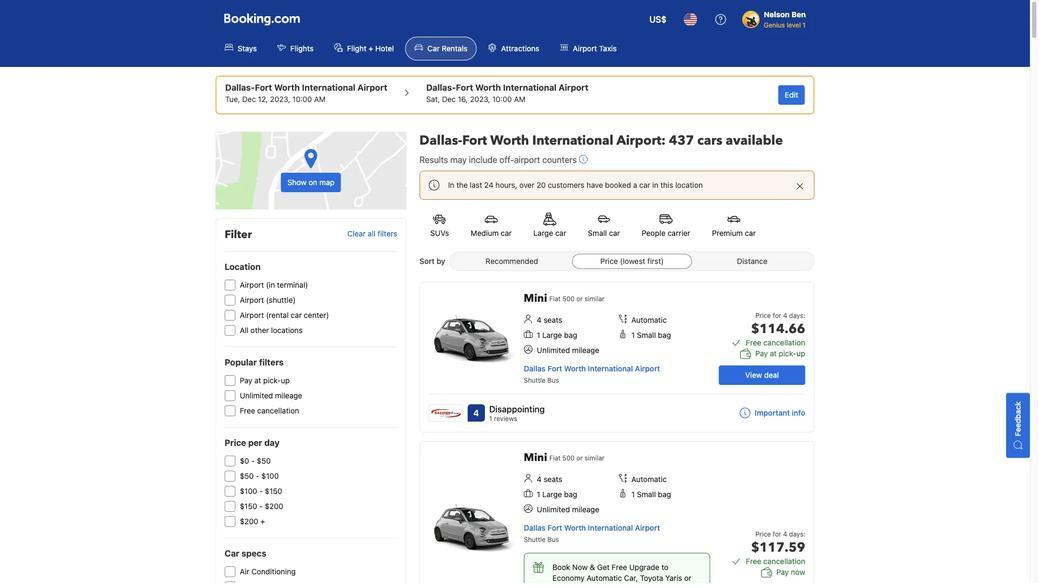 Task type: describe. For each thing, give the bounding box(es) containing it.
2 vertical spatial unlimited
[[537, 506, 570, 515]]

free down $117.59
[[746, 558, 761, 567]]

$150 - $200
[[240, 503, 283, 512]]

premium car button
[[701, 207, 767, 245]]

airport inside dallas-fort worth international airport sat, dec 16, 2023, 10:00 am
[[559, 82, 588, 93]]

sort by
[[419, 257, 445, 266]]

nelson ben genius level 1
[[764, 10, 806, 29]]

large for product card group containing $114.66
[[542, 331, 562, 340]]

car,
[[624, 575, 638, 583]]

show on map
[[287, 178, 335, 187]]

airport (rental car center)
[[240, 311, 329, 320]]

pay for $114.66
[[755, 350, 768, 358]]

feedback button
[[1006, 393, 1030, 459]]

economy
[[553, 575, 585, 583]]

supplied by rc - easirent image
[[429, 406, 463, 422]]

1 horizontal spatial $100
[[261, 472, 279, 481]]

car right a
[[639, 181, 650, 190]]

10:00 for dallas-fort worth international airport sat, dec 16, 2023, 10:00 am
[[492, 95, 512, 104]]

dallas-fort worth international airport: 437 cars available
[[419, 132, 783, 150]]

seats for first dallas fort worth international airport button from the top of the page
[[544, 316, 562, 325]]

4 seats for first dallas fort worth international airport button from the bottom of the page
[[537, 476, 562, 484]]

1 vertical spatial unlimited mileage
[[240, 392, 302, 401]]

car specs
[[225, 549, 266, 559]]

$100 - $150
[[240, 487, 282, 496]]

0 horizontal spatial $50
[[240, 472, 254, 481]]

free down $114.66
[[746, 339, 761, 348]]

airport
[[514, 155, 540, 165]]

1 vertical spatial at
[[254, 377, 261, 386]]

unlimited mileage for first dallas fort worth international airport button from the top of the page
[[537, 346, 599, 355]]

car rentals
[[427, 44, 468, 53]]

12,
[[258, 95, 268, 104]]

in the last 24 hours, over 20 customers have booked a car in this location
[[448, 181, 703, 190]]

&
[[590, 564, 595, 573]]

large for product card group containing $117.59
[[542, 491, 562, 500]]

free inside book now & get free upgrade to economy automatic car, toyota yaris o
[[612, 564, 627, 573]]

flight + hotel
[[347, 44, 394, 53]]

filters inside button
[[378, 230, 397, 239]]

worth for available
[[490, 132, 529, 150]]

get
[[597, 564, 610, 573]]

disappointing 1 reviews
[[489, 405, 545, 423]]

bus for first dallas fort worth international airport button from the top of the page
[[547, 377, 559, 384]]

airport taxis
[[573, 44, 617, 53]]

price per day
[[225, 438, 280, 449]]

small for first dallas fort worth international airport button from the top of the page
[[637, 331, 656, 340]]

0 horizontal spatial pick-
[[263, 377, 281, 386]]

ben
[[792, 10, 806, 19]]

fort for 16,
[[456, 82, 473, 93]]

medium car
[[471, 229, 512, 238]]

international for available
[[532, 132, 613, 150]]

1 vertical spatial cancellation
[[257, 407, 299, 416]]

car for car specs
[[225, 549, 239, 559]]

for for $117.59
[[773, 531, 781, 539]]

airport (in terminal)
[[240, 281, 308, 290]]

conditioning
[[251, 568, 296, 577]]

all
[[368, 230, 376, 239]]

may
[[450, 155, 467, 165]]

toyota
[[640, 575, 663, 583]]

1 or from the top
[[576, 295, 583, 303]]

premium car
[[712, 229, 756, 238]]

automatic inside book now & get free upgrade to economy automatic car, toyota yaris o
[[587, 575, 622, 583]]

by
[[437, 257, 445, 266]]

1 large bag for first dallas fort worth international airport button from the top of the page
[[537, 331, 577, 340]]

tue,
[[225, 95, 240, 104]]

worth for 16,
[[475, 82, 501, 93]]

dec for dallas-fort worth international airport tue, dec 12, 2023, 10:00 am
[[242, 95, 256, 104]]

cancellation for $117.59
[[763, 558, 805, 567]]

product card group containing $114.66
[[419, 282, 818, 433]]

info
[[792, 409, 805, 418]]

dallas-fort worth international airport sat, dec 16, 2023, 10:00 am
[[426, 82, 588, 104]]

international for 12,
[[302, 82, 355, 93]]

car for car rentals
[[427, 44, 440, 53]]

have
[[587, 181, 603, 190]]

customer rating 4 disappointing element
[[489, 403, 545, 416]]

map
[[319, 178, 335, 187]]

(lowest
[[620, 257, 645, 266]]

airport inside skip to main content element
[[573, 44, 597, 53]]

sort by element
[[450, 252, 815, 271]]

clear
[[347, 230, 366, 239]]

1 large bag for first dallas fort worth international airport button from the bottom of the page
[[537, 491, 577, 500]]

1 inside "disappointing 1 reviews"
[[489, 415, 492, 423]]

the
[[456, 181, 468, 190]]

1 vertical spatial free cancellation
[[240, 407, 299, 416]]

now
[[572, 564, 588, 573]]

international for 16,
[[503, 82, 557, 93]]

location
[[225, 262, 261, 272]]

clear all filters
[[347, 230, 397, 239]]

0 vertical spatial $50
[[257, 457, 271, 466]]

4 seats for first dallas fort worth international airport button from the top of the page
[[537, 316, 562, 325]]

mini for first dallas fort worth international airport button from the top of the page
[[524, 291, 547, 306]]

day
[[264, 438, 280, 449]]

1 1 small bag from the top
[[631, 331, 671, 340]]

2 dallas fort worth international airport button from the top
[[524, 524, 660, 533]]

2 dallas-fort worth international airport group from the left
[[426, 81, 588, 105]]

free cancellation for $117.59
[[746, 558, 805, 567]]

all other locations
[[240, 326, 303, 335]]

24
[[484, 181, 493, 190]]

(shuttle)
[[266, 296, 296, 305]]

attractions link
[[479, 37, 549, 61]]

level
[[787, 21, 801, 29]]

worth for 12,
[[274, 82, 300, 93]]

book now & get free upgrade to economy automatic car, toyota yaris o
[[553, 564, 691, 584]]

results
[[419, 155, 448, 165]]

price for price for 4 days: $117.59
[[755, 531, 771, 539]]

specs
[[241, 549, 266, 559]]

drop-off location element
[[426, 81, 588, 94]]

fort for 12,
[[255, 82, 272, 93]]

car for small car
[[609, 229, 620, 238]]

stays
[[238, 44, 257, 53]]

1 inside nelson ben genius level 1
[[803, 21, 806, 29]]

customers
[[548, 181, 585, 190]]

automatic for first dallas fort worth international airport button from the bottom of the page
[[631, 476, 667, 484]]

$0
[[240, 457, 249, 466]]

$0 - $50
[[240, 457, 271, 466]]

- for $150
[[259, 503, 263, 512]]

large inside button
[[533, 229, 553, 238]]

price for 4 days: $114.66
[[751, 312, 805, 338]]

a
[[633, 181, 637, 190]]

nelson
[[764, 10, 790, 19]]

skip to main content element
[[0, 0, 1030, 67]]

1 vertical spatial unlimited
[[240, 392, 273, 401]]

437
[[669, 132, 694, 150]]

small for first dallas fort worth international airport button from the bottom of the page
[[637, 491, 656, 500]]

sort
[[419, 257, 435, 266]]

for for $114.66
[[773, 312, 781, 320]]

in
[[652, 181, 659, 190]]

1 vertical spatial up
[[281, 377, 290, 386]]

0 horizontal spatial pay
[[240, 377, 252, 386]]

on
[[309, 178, 317, 187]]

500 for first dallas fort worth international airport button from the top of the page
[[562, 295, 575, 303]]

fiat for first dallas fort worth international airport button from the top of the page
[[549, 295, 561, 303]]

deal
[[764, 371, 779, 380]]

500 for first dallas fort worth international airport button from the bottom of the page
[[562, 455, 575, 462]]

us$
[[649, 14, 667, 25]]

flight
[[347, 44, 367, 53]]

results may include off-airport counters
[[419, 155, 577, 165]]

10:00 for dallas-fort worth international airport tue, dec 12, 2023, 10:00 am
[[292, 95, 312, 104]]

small car button
[[577, 207, 631, 245]]

medium
[[471, 229, 499, 238]]

unlimited mileage for first dallas fort worth international airport button from the bottom of the page
[[537, 506, 599, 515]]

off-
[[500, 155, 514, 165]]

flights link
[[268, 37, 323, 61]]

medium car button
[[460, 207, 523, 245]]

to
[[662, 564, 669, 573]]

pick-up location element
[[225, 81, 387, 94]]

popular
[[225, 358, 257, 368]]

important
[[755, 409, 790, 418]]

in
[[448, 181, 454, 190]]

pick-up date element
[[225, 94, 387, 105]]

similar for first dallas fort worth international airport button from the bottom of the page
[[585, 455, 605, 462]]

search summary element
[[215, 76, 815, 115]]

small inside small car button
[[588, 229, 607, 238]]

seats for first dallas fort worth international airport button from the bottom of the page
[[544, 476, 562, 484]]

attractions
[[501, 44, 539, 53]]

mini for first dallas fort worth international airport button from the bottom of the page
[[524, 451, 547, 466]]

cars
[[697, 132, 723, 150]]

reviews
[[494, 415, 517, 423]]

suvs button
[[419, 207, 460, 245]]

filter
[[225, 228, 252, 243]]

large car button
[[523, 207, 577, 245]]

dallas for first dallas fort worth international airport button from the top of the page
[[524, 365, 546, 374]]

car up locations
[[291, 311, 302, 320]]

automatic for first dallas fort worth international airport button from the top of the page
[[631, 316, 667, 325]]



Task type: vqa. For each thing, say whether or not it's contained in the screenshot.
the bottom Bus
yes



Task type: locate. For each thing, give the bounding box(es) containing it.
1 mini from the top
[[524, 291, 547, 306]]

locations
[[271, 326, 303, 335]]

$100 down $50 - $100
[[240, 487, 257, 496]]

for
[[773, 312, 781, 320], [773, 531, 781, 539]]

price
[[600, 257, 618, 266], [755, 312, 771, 320], [225, 438, 246, 449], [755, 531, 771, 539]]

car right premium
[[745, 229, 756, 238]]

0 vertical spatial 4 seats
[[537, 316, 562, 325]]

1 dallas from the top
[[524, 365, 546, 374]]

dallas- inside dallas-fort worth international airport tue, dec 12, 2023, 10:00 am
[[225, 82, 255, 93]]

0 vertical spatial for
[[773, 312, 781, 320]]

$100 up the $100 - $150
[[261, 472, 279, 481]]

filters right popular
[[259, 358, 284, 368]]

carrier
[[668, 229, 690, 238]]

price left per
[[225, 438, 246, 449]]

1 vertical spatial filters
[[259, 358, 284, 368]]

similar
[[585, 295, 605, 303], [585, 455, 605, 462]]

0 vertical spatial dallas fort worth international airport button
[[524, 365, 660, 374]]

am down drop-off location element
[[514, 95, 526, 104]]

- for $50
[[256, 472, 259, 481]]

clear all filters button
[[347, 230, 397, 239]]

fiat
[[549, 295, 561, 303], [549, 455, 561, 462]]

automatic
[[631, 316, 667, 325], [631, 476, 667, 484], [587, 575, 622, 583]]

1 vertical spatial automatic
[[631, 476, 667, 484]]

1 vertical spatial or
[[576, 455, 583, 462]]

pay at pick-up
[[755, 350, 805, 358], [240, 377, 290, 386]]

per
[[248, 438, 262, 449]]

1 am from the left
[[314, 95, 326, 104]]

for inside price for 4 days: $117.59
[[773, 531, 781, 539]]

disappointing
[[489, 405, 545, 415]]

view deal
[[745, 371, 779, 380]]

-
[[251, 457, 255, 466], [256, 472, 259, 481], [259, 487, 263, 496], [259, 503, 263, 512]]

days: inside price for 4 days: $114.66
[[789, 312, 805, 320]]

0 vertical spatial product card group
[[419, 282, 818, 433]]

view deal button
[[719, 366, 805, 386]]

dallas-fort worth international airport group down 'attractions' link
[[426, 81, 588, 105]]

1 horizontal spatial $150
[[265, 487, 282, 496]]

0 horizontal spatial car
[[225, 549, 239, 559]]

edit
[[785, 91, 798, 99]]

1 vertical spatial 4 seats
[[537, 476, 562, 484]]

filters right all
[[378, 230, 397, 239]]

dec left 16,
[[442, 95, 456, 104]]

pay for $117.59
[[776, 569, 789, 577]]

dallas fort worth international airport button
[[524, 365, 660, 374], [524, 524, 660, 533]]

0 horizontal spatial 10:00
[[292, 95, 312, 104]]

last
[[470, 181, 482, 190]]

2 vertical spatial pay
[[776, 569, 789, 577]]

4
[[783, 312, 787, 320], [537, 316, 542, 325], [473, 409, 479, 419], [537, 476, 542, 484], [783, 531, 787, 539]]

0 vertical spatial pay at pick-up
[[755, 350, 805, 358]]

1 10:00 from the left
[[292, 95, 312, 104]]

$200 down $150 - $200
[[240, 518, 258, 527]]

airport taxis link
[[551, 37, 626, 61]]

2 for from the top
[[773, 531, 781, 539]]

2023, right 16,
[[470, 95, 490, 104]]

1 vertical spatial product card group
[[419, 442, 815, 584]]

- for $100
[[259, 487, 263, 496]]

dallas- for dallas-fort worth international airport sat, dec 16, 2023, 10:00 am
[[426, 82, 456, 93]]

airport (shuttle)
[[240, 296, 296, 305]]

mini fiat 500 or similar for first dallas fort worth international airport button from the bottom of the page
[[524, 451, 605, 466]]

small
[[588, 229, 607, 238], [637, 331, 656, 340], [637, 491, 656, 500]]

dallas fort worth international airport shuttle bus for first dallas fort worth international airport button from the top of the page
[[524, 365, 660, 384]]

recommended
[[486, 257, 538, 266]]

1 large bag
[[537, 331, 577, 340], [537, 491, 577, 500]]

2 days: from the top
[[789, 531, 805, 539]]

0 horizontal spatial +
[[260, 518, 265, 527]]

0 horizontal spatial pay at pick-up
[[240, 377, 290, 386]]

at up deal
[[770, 350, 777, 358]]

+ inside 'link'
[[369, 44, 373, 53]]

price inside price for 4 days: $117.59
[[755, 531, 771, 539]]

4 inside price for 4 days: $117.59
[[783, 531, 787, 539]]

worth inside dallas-fort worth international airport sat, dec 16, 2023, 10:00 am
[[475, 82, 501, 93]]

0 vertical spatial fiat
[[549, 295, 561, 303]]

days: inside price for 4 days: $117.59
[[789, 531, 805, 539]]

0 horizontal spatial dec
[[242, 95, 256, 104]]

0 vertical spatial bus
[[547, 377, 559, 384]]

2 or from the top
[[576, 455, 583, 462]]

1 vertical spatial for
[[773, 531, 781, 539]]

am for dallas-fort worth international airport tue, dec 12, 2023, 10:00 am
[[314, 95, 326, 104]]

1 horizontal spatial pay
[[755, 350, 768, 358]]

am inside dallas-fort worth international airport sat, dec 16, 2023, 10:00 am
[[514, 95, 526, 104]]

dallas-fort worth international airport group
[[225, 81, 387, 105], [426, 81, 588, 105]]

mini fiat 500 or similar for first dallas fort worth international airport button from the top of the page
[[524, 291, 605, 306]]

airport:
[[616, 132, 666, 150]]

$50 down $0
[[240, 472, 254, 481]]

2 seats from the top
[[544, 476, 562, 484]]

1 vertical spatial $100
[[240, 487, 257, 496]]

hours,
[[496, 181, 517, 190]]

0 horizontal spatial 2023,
[[270, 95, 290, 104]]

0 vertical spatial car
[[427, 44, 440, 53]]

1 vertical spatial mini
[[524, 451, 547, 466]]

1 vertical spatial fiat
[[549, 455, 561, 462]]

2023, for dallas-fort worth international airport sat, dec 16, 2023, 10:00 am
[[470, 95, 490, 104]]

2023, inside dallas-fort worth international airport sat, dec 16, 2023, 10:00 am
[[470, 95, 490, 104]]

2 bus from the top
[[547, 536, 559, 544]]

location
[[675, 181, 703, 190]]

car up "price (lowest first)"
[[609, 229, 620, 238]]

1 vertical spatial car
[[225, 549, 239, 559]]

0 vertical spatial +
[[369, 44, 373, 53]]

dallas- up results
[[419, 132, 462, 150]]

0 vertical spatial dallas fort worth international airport shuttle bus
[[524, 365, 660, 384]]

1 horizontal spatial pick-
[[779, 350, 797, 358]]

rentals
[[442, 44, 468, 53]]

2 1 small bag from the top
[[631, 491, 671, 500]]

2 vertical spatial small
[[637, 491, 656, 500]]

product card group
[[419, 282, 818, 433], [419, 442, 815, 584]]

0 vertical spatial $100
[[261, 472, 279, 481]]

if you choose one, you'll need to make your own way there - but prices can be a lot lower. image
[[579, 155, 588, 164], [579, 155, 588, 164]]

large car
[[533, 229, 566, 238]]

similar for first dallas fort worth international airport button from the top of the page
[[585, 295, 605, 303]]

shuttle
[[524, 377, 546, 384], [524, 536, 546, 544]]

pay down popular
[[240, 377, 252, 386]]

2 dallas fort worth international airport shuttle bus from the top
[[524, 524, 660, 544]]

1 vertical spatial similar
[[585, 455, 605, 462]]

dallas fort worth international airport shuttle bus for first dallas fort worth international airport button from the bottom of the page
[[524, 524, 660, 544]]

+ for flight
[[369, 44, 373, 53]]

0 vertical spatial mileage
[[572, 346, 599, 355]]

pay up view deal
[[755, 350, 768, 358]]

- up $150 - $200
[[259, 487, 263, 496]]

$150 up $200 +
[[240, 503, 257, 512]]

10:00 inside dallas-fort worth international airport sat, dec 16, 2023, 10:00 am
[[492, 95, 512, 104]]

1 vertical spatial dallas fort worth international airport shuttle bus
[[524, 524, 660, 544]]

flight + hotel link
[[325, 37, 403, 61]]

pay at pick-up up deal
[[755, 350, 805, 358]]

price for price (lowest first)
[[600, 257, 618, 266]]

car left small car
[[555, 229, 566, 238]]

1 for from the top
[[773, 312, 781, 320]]

for inside price for 4 days: $114.66
[[773, 312, 781, 320]]

bus for first dallas fort worth international airport button from the bottom of the page
[[547, 536, 559, 544]]

dallas-
[[225, 82, 255, 93], [426, 82, 456, 93], [419, 132, 462, 150]]

+
[[369, 44, 373, 53], [260, 518, 265, 527]]

1 4 seats from the top
[[537, 316, 562, 325]]

am inside dallas-fort worth international airport tue, dec 12, 2023, 10:00 am
[[314, 95, 326, 104]]

1 vertical spatial dallas
[[524, 524, 546, 533]]

1 vertical spatial large
[[542, 331, 562, 340]]

pay at pick-up down the popular filters
[[240, 377, 290, 386]]

fort inside dallas-fort worth international airport tue, dec 12, 2023, 10:00 am
[[255, 82, 272, 93]]

fort for available
[[462, 132, 487, 150]]

price up $117.59
[[755, 531, 771, 539]]

0 vertical spatial free cancellation
[[746, 339, 805, 348]]

1 dallas-fort worth international airport group from the left
[[225, 81, 387, 105]]

car for medium car
[[501, 229, 512, 238]]

dec inside dallas-fort worth international airport sat, dec 16, 2023, 10:00 am
[[442, 95, 456, 104]]

mini down recommended
[[524, 291, 547, 306]]

1 horizontal spatial filters
[[378, 230, 397, 239]]

days:
[[789, 312, 805, 320], [789, 531, 805, 539]]

$150 up $150 - $200
[[265, 487, 282, 496]]

1 horizontal spatial up
[[796, 350, 805, 358]]

0 horizontal spatial $100
[[240, 487, 257, 496]]

premium
[[712, 229, 743, 238]]

yaris
[[665, 575, 682, 583]]

1 similar from the top
[[585, 295, 605, 303]]

2 vertical spatial cancellation
[[763, 558, 805, 567]]

am for dallas-fort worth international airport sat, dec 16, 2023, 10:00 am
[[514, 95, 526, 104]]

important info
[[755, 409, 805, 418]]

cancellation up day
[[257, 407, 299, 416]]

car left specs
[[225, 549, 239, 559]]

0 vertical spatial pick-
[[779, 350, 797, 358]]

0 vertical spatial filters
[[378, 230, 397, 239]]

cancellation up the pay now
[[763, 558, 805, 567]]

international inside dallas-fort worth international airport sat, dec 16, 2023, 10:00 am
[[503, 82, 557, 93]]

worth inside dallas-fort worth international airport tue, dec 12, 2023, 10:00 am
[[274, 82, 300, 93]]

(rental
[[266, 311, 289, 320]]

1 vertical spatial days:
[[789, 531, 805, 539]]

0 vertical spatial $200
[[265, 503, 283, 512]]

0 horizontal spatial filters
[[259, 358, 284, 368]]

0 horizontal spatial $200
[[240, 518, 258, 527]]

free cancellation down $114.66
[[746, 339, 805, 348]]

1 horizontal spatial $200
[[265, 503, 283, 512]]

1 horizontal spatial $50
[[257, 457, 271, 466]]

small car
[[588, 229, 620, 238]]

1 horizontal spatial at
[[770, 350, 777, 358]]

2 10:00 from the left
[[492, 95, 512, 104]]

2 am from the left
[[514, 95, 526, 104]]

free cancellation down $117.59
[[746, 558, 805, 567]]

0 horizontal spatial at
[[254, 377, 261, 386]]

1 dec from the left
[[242, 95, 256, 104]]

days: up $114.66
[[789, 312, 805, 320]]

1 vertical spatial $150
[[240, 503, 257, 512]]

car inside skip to main content element
[[427, 44, 440, 53]]

1 vertical spatial seats
[[544, 476, 562, 484]]

0 horizontal spatial up
[[281, 377, 290, 386]]

1 fiat from the top
[[549, 295, 561, 303]]

car
[[427, 44, 440, 53], [225, 549, 239, 559]]

price left (lowest
[[600, 257, 618, 266]]

0 vertical spatial or
[[576, 295, 583, 303]]

cancellation
[[763, 339, 805, 348], [257, 407, 299, 416], [763, 558, 805, 567]]

2 dallas from the top
[[524, 524, 546, 533]]

1 horizontal spatial pay at pick-up
[[755, 350, 805, 358]]

mileage for first dallas fort worth international airport button from the top of the page
[[572, 346, 599, 355]]

2 vertical spatial unlimited mileage
[[537, 506, 599, 515]]

1
[[803, 21, 806, 29], [537, 331, 540, 340], [631, 331, 635, 340], [489, 415, 492, 423], [537, 491, 540, 500], [631, 491, 635, 500]]

10:00 down pick-up location 'element'
[[292, 95, 312, 104]]

2 1 large bag from the top
[[537, 491, 577, 500]]

at down the popular filters
[[254, 377, 261, 386]]

2 4 seats from the top
[[537, 476, 562, 484]]

price inside sort by element
[[600, 257, 618, 266]]

edit button
[[778, 85, 805, 105]]

price for price for 4 days: $114.66
[[755, 312, 771, 320]]

center)
[[304, 311, 329, 320]]

10:00 inside dallas-fort worth international airport tue, dec 12, 2023, 10:00 am
[[292, 95, 312, 104]]

2 2023, from the left
[[470, 95, 490, 104]]

$50 up $50 - $100
[[257, 457, 271, 466]]

$117.59
[[751, 539, 805, 557]]

dec for dallas-fort worth international airport sat, dec 16, 2023, 10:00 am
[[442, 95, 456, 104]]

show on map button
[[215, 132, 407, 210]]

1 2023, from the left
[[270, 95, 290, 104]]

2 vertical spatial automatic
[[587, 575, 622, 583]]

1 vertical spatial 1 large bag
[[537, 491, 577, 500]]

2 vertical spatial free cancellation
[[746, 558, 805, 567]]

airport
[[573, 44, 597, 53], [358, 82, 387, 93], [559, 82, 588, 93], [240, 281, 264, 290], [240, 296, 264, 305], [240, 311, 264, 320], [635, 365, 660, 374], [635, 524, 660, 533]]

1 dallas fort worth international airport shuttle bus from the top
[[524, 365, 660, 384]]

dallas- up sat,
[[426, 82, 456, 93]]

$200 down the $100 - $150
[[265, 503, 283, 512]]

20
[[537, 181, 546, 190]]

free cancellation up day
[[240, 407, 299, 416]]

1 horizontal spatial +
[[369, 44, 373, 53]]

days: for $114.66
[[789, 312, 805, 320]]

2023, inside dallas-fort worth international airport tue, dec 12, 2023, 10:00 am
[[270, 95, 290, 104]]

pay left the now
[[776, 569, 789, 577]]

fiat for first dallas fort worth international airport button from the bottom of the page
[[549, 455, 561, 462]]

+ down $150 - $200
[[260, 518, 265, 527]]

0 vertical spatial shuttle
[[524, 377, 546, 384]]

car rentals link
[[405, 37, 477, 61]]

2 dec from the left
[[442, 95, 456, 104]]

drop-off date element
[[426, 94, 588, 105]]

2 mini fiat 500 or similar from the top
[[524, 451, 605, 466]]

0 vertical spatial up
[[796, 350, 805, 358]]

1 horizontal spatial 2023,
[[470, 95, 490, 104]]

1 vertical spatial mileage
[[275, 392, 302, 401]]

sat,
[[426, 95, 440, 104]]

people carrier button
[[631, 207, 701, 245]]

mileage for first dallas fort worth international airport button from the bottom of the page
[[572, 506, 599, 515]]

car for large car
[[555, 229, 566, 238]]

free cancellation for $114.66
[[746, 339, 805, 348]]

international inside dallas-fort worth international airport tue, dec 12, 2023, 10:00 am
[[302, 82, 355, 93]]

0 vertical spatial pay
[[755, 350, 768, 358]]

counters
[[542, 155, 577, 165]]

0 vertical spatial 1 small bag
[[631, 331, 671, 340]]

dec inside dallas-fort worth international airport tue, dec 12, 2023, 10:00 am
[[242, 95, 256, 104]]

mileage
[[572, 346, 599, 355], [275, 392, 302, 401], [572, 506, 599, 515]]

filters
[[378, 230, 397, 239], [259, 358, 284, 368]]

1 days: from the top
[[789, 312, 805, 320]]

0 vertical spatial unlimited
[[537, 346, 570, 355]]

car
[[639, 181, 650, 190], [501, 229, 512, 238], [555, 229, 566, 238], [609, 229, 620, 238], [745, 229, 756, 238], [291, 311, 302, 320]]

cancellation for $114.66
[[763, 339, 805, 348]]

1 500 from the top
[[562, 295, 575, 303]]

4 seats
[[537, 316, 562, 325], [537, 476, 562, 484]]

price inside price for 4 days: $114.66
[[755, 312, 771, 320]]

0 vertical spatial seats
[[544, 316, 562, 325]]

unlimited mileage
[[537, 346, 599, 355], [240, 392, 302, 401], [537, 506, 599, 515]]

fort inside dallas-fort worth international airport sat, dec 16, 2023, 10:00 am
[[456, 82, 473, 93]]

for up $117.59
[[773, 531, 781, 539]]

car left the rentals
[[427, 44, 440, 53]]

2023, for dallas-fort worth international airport tue, dec 12, 2023, 10:00 am
[[270, 95, 290, 104]]

free
[[746, 339, 761, 348], [240, 407, 255, 416], [746, 558, 761, 567], [612, 564, 627, 573]]

0 vertical spatial days:
[[789, 312, 805, 320]]

0 vertical spatial 1 large bag
[[537, 331, 577, 340]]

- down $0 - $50
[[256, 472, 259, 481]]

0 vertical spatial large
[[533, 229, 553, 238]]

1 vertical spatial small
[[637, 331, 656, 340]]

1 vertical spatial 500
[[562, 455, 575, 462]]

0 horizontal spatial $150
[[240, 503, 257, 512]]

am down pick-up location 'element'
[[314, 95, 326, 104]]

2 product card group from the top
[[419, 442, 815, 584]]

dallas-fort worth international airport tue, dec 12, 2023, 10:00 am
[[225, 82, 387, 104]]

dallas for first dallas fort worth international airport button from the bottom of the page
[[524, 524, 546, 533]]

mini
[[524, 291, 547, 306], [524, 451, 547, 466]]

2 vertical spatial mileage
[[572, 506, 599, 515]]

up down $114.66
[[796, 350, 805, 358]]

1 mini fiat 500 or similar from the top
[[524, 291, 605, 306]]

for up $114.66
[[773, 312, 781, 320]]

2 fiat from the top
[[549, 455, 561, 462]]

0 vertical spatial similar
[[585, 295, 605, 303]]

0 vertical spatial at
[[770, 350, 777, 358]]

free up the car,
[[612, 564, 627, 573]]

2 horizontal spatial pay
[[776, 569, 789, 577]]

1 bus from the top
[[547, 377, 559, 384]]

days: up $117.59
[[789, 531, 805, 539]]

over
[[519, 181, 535, 190]]

$200 +
[[240, 518, 265, 527]]

2 mini from the top
[[524, 451, 547, 466]]

pick- down the popular filters
[[263, 377, 281, 386]]

pick- down $114.66
[[779, 350, 797, 358]]

car inside button
[[609, 229, 620, 238]]

1 shuttle from the top
[[524, 377, 546, 384]]

1 seats from the top
[[544, 316, 562, 325]]

- down the $100 - $150
[[259, 503, 263, 512]]

people
[[642, 229, 666, 238]]

1 vertical spatial pick-
[[263, 377, 281, 386]]

2023, right 12,
[[270, 95, 290, 104]]

popular filters
[[225, 358, 284, 368]]

terminal)
[[277, 281, 308, 290]]

dallas- up tue,
[[225, 82, 255, 93]]

product card group containing $117.59
[[419, 442, 815, 584]]

1 vertical spatial $50
[[240, 472, 254, 481]]

worth
[[274, 82, 300, 93], [475, 82, 501, 93], [490, 132, 529, 150], [564, 365, 586, 374], [564, 524, 586, 533]]

+ left hotel
[[369, 44, 373, 53]]

dallas- inside dallas-fort worth international airport sat, dec 16, 2023, 10:00 am
[[426, 82, 456, 93]]

500
[[562, 295, 575, 303], [562, 455, 575, 462]]

up down the popular filters
[[281, 377, 290, 386]]

1 1 large bag from the top
[[537, 331, 577, 340]]

- right $0
[[251, 457, 255, 466]]

- for $0
[[251, 457, 255, 466]]

mini down "disappointing 1 reviews"
[[524, 451, 547, 466]]

fort
[[255, 82, 272, 93], [456, 82, 473, 93], [462, 132, 487, 150], [548, 365, 562, 374], [548, 524, 562, 533]]

days: for $117.59
[[789, 531, 805, 539]]

all
[[240, 326, 248, 335]]

1 product card group from the top
[[419, 282, 818, 433]]

free up price per day
[[240, 407, 255, 416]]

dallas- for dallas-fort worth international airport tue, dec 12, 2023, 10:00 am
[[225, 82, 255, 93]]

car for premium car
[[745, 229, 756, 238]]

car right medium
[[501, 229, 512, 238]]

2 500 from the top
[[562, 455, 575, 462]]

+ for $200
[[260, 518, 265, 527]]

airport inside dallas-fort worth international airport tue, dec 12, 2023, 10:00 am
[[358, 82, 387, 93]]

10:00 down drop-off location element
[[492, 95, 512, 104]]

1 small bag
[[631, 331, 671, 340], [631, 491, 671, 500]]

people carrier
[[642, 229, 690, 238]]

1 vertical spatial dallas fort worth international airport button
[[524, 524, 660, 533]]

1 vertical spatial mini fiat 500 or similar
[[524, 451, 605, 466]]

2 shuttle from the top
[[524, 536, 546, 544]]

0 horizontal spatial am
[[314, 95, 326, 104]]

car inside 'button'
[[745, 229, 756, 238]]

1 horizontal spatial car
[[427, 44, 440, 53]]

2 similar from the top
[[585, 455, 605, 462]]

4 inside price for 4 days: $114.66
[[783, 312, 787, 320]]

1 vertical spatial bus
[[547, 536, 559, 544]]

price for price per day
[[225, 438, 246, 449]]

dallas- for dallas-fort worth international airport: 437 cars available
[[419, 132, 462, 150]]

unlimited
[[537, 346, 570, 355], [240, 392, 273, 401], [537, 506, 570, 515]]

1 horizontal spatial dallas-fort worth international airport group
[[426, 81, 588, 105]]

genius
[[764, 21, 785, 29]]

book
[[553, 564, 570, 573]]

pick- inside product card group
[[779, 350, 797, 358]]

dec left 12,
[[242, 95, 256, 104]]

important info button
[[740, 408, 805, 419]]

price up $114.66
[[755, 312, 771, 320]]

dallas-fort worth international airport group down flights
[[225, 81, 387, 105]]

cancellation down $114.66
[[763, 339, 805, 348]]

1 horizontal spatial 10:00
[[492, 95, 512, 104]]

1 horizontal spatial am
[[514, 95, 526, 104]]

1 dallas fort worth international airport button from the top
[[524, 365, 660, 374]]



